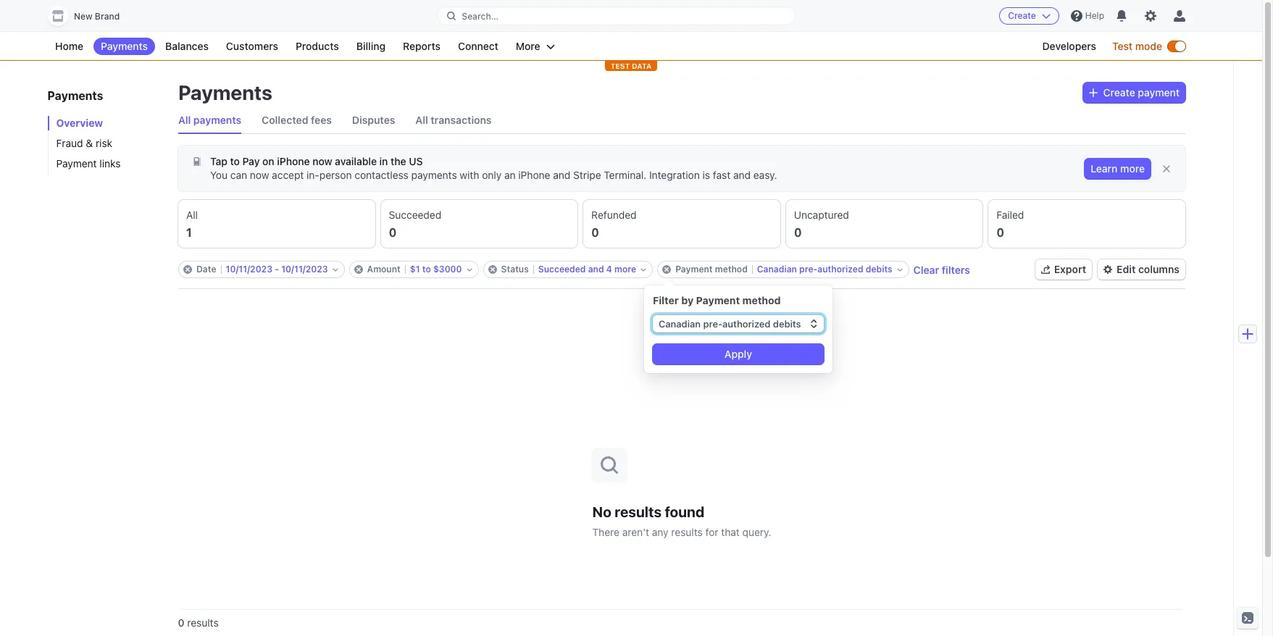 Task type: describe. For each thing, give the bounding box(es) containing it.
0 for succeeded 0
[[389, 226, 397, 239]]

create payment button
[[1083, 83, 1186, 103]]

edit payment method image
[[897, 267, 903, 272]]

new brand button
[[48, 6, 134, 26]]

remove date image
[[183, 265, 192, 274]]

uncaptured 0
[[794, 209, 849, 239]]

risk
[[96, 137, 113, 149]]

more inside clear filters toolbar
[[615, 264, 636, 275]]

brand
[[95, 11, 120, 22]]

0 for refunded 0
[[591, 226, 599, 239]]

payment links
[[57, 157, 121, 170]]

developers
[[1042, 40, 1096, 52]]

columns
[[1138, 263, 1180, 275]]

on
[[262, 155, 274, 167]]

reports link
[[396, 38, 448, 55]]

collected fees
[[262, 114, 332, 126]]

debits
[[866, 264, 893, 275]]

billing link
[[349, 38, 393, 55]]

date
[[196, 264, 216, 275]]

payments down brand
[[101, 40, 148, 52]]

easy.
[[753, 169, 777, 181]]

edit amount image
[[466, 267, 472, 272]]

test data
[[611, 62, 652, 70]]

10/11/2023 - 10/11/2023
[[226, 264, 328, 275]]

all payments
[[178, 114, 241, 126]]

-
[[275, 264, 279, 275]]

with
[[460, 169, 479, 181]]

tab list containing all payments
[[178, 107, 1186, 134]]

edit date image
[[332, 267, 338, 272]]

remove payment method image
[[662, 265, 671, 274]]

payment links link
[[48, 157, 164, 171]]

payments link
[[94, 38, 155, 55]]

1
[[186, 226, 192, 239]]

products link
[[288, 38, 346, 55]]

apply
[[725, 348, 752, 360]]

that
[[721, 526, 740, 538]]

billing
[[356, 40, 386, 52]]

fees
[[311, 114, 332, 126]]

canadian
[[757, 264, 797, 275]]

refunded 0
[[591, 209, 637, 239]]

$1
[[410, 264, 420, 275]]

in-
[[307, 169, 319, 181]]

0 for failed 0
[[997, 226, 1004, 239]]

succeeded for 0
[[389, 209, 441, 221]]

all 1
[[186, 209, 198, 239]]

data
[[632, 62, 652, 70]]

all payments link
[[178, 107, 241, 133]]

failed 0
[[997, 209, 1024, 239]]

balances link
[[158, 38, 216, 55]]

disputes link
[[352, 107, 395, 133]]

learn
[[1091, 162, 1118, 175]]

0 results
[[178, 617, 219, 629]]

customers link
[[219, 38, 285, 55]]

overview link
[[48, 116, 164, 130]]

links
[[100, 157, 121, 170]]

learn more
[[1091, 162, 1145, 175]]

no
[[592, 503, 611, 520]]

payment
[[1138, 86, 1180, 99]]

remove amount image
[[354, 265, 363, 274]]

contactless
[[355, 169, 409, 181]]

tap to pay on iphone now available in the us you can now accept in-person contactless payments with only an iphone and stripe terminal. integration is fast and easy.
[[210, 155, 777, 181]]

stripe
[[573, 169, 601, 181]]

edit
[[1117, 263, 1136, 275]]

available
[[335, 155, 377, 167]]

home
[[55, 40, 83, 52]]

4
[[606, 264, 612, 275]]

clear
[[914, 263, 939, 276]]

authorized
[[818, 264, 863, 275]]

edit columns
[[1117, 263, 1180, 275]]

fraud & risk link
[[48, 136, 164, 151]]

developers link
[[1035, 38, 1104, 55]]

reports
[[403, 40, 441, 52]]

failed
[[997, 209, 1024, 221]]

succeeded and 4 more
[[538, 264, 636, 275]]

learn more link
[[1085, 159, 1151, 179]]

pre-
[[799, 264, 818, 275]]

pay
[[242, 155, 260, 167]]

test mode
[[1112, 40, 1162, 52]]

all for payments
[[178, 114, 191, 126]]

more button
[[509, 38, 562, 55]]



Task type: locate. For each thing, give the bounding box(es) containing it.
tab list containing 1
[[178, 200, 1186, 248]]

filter by payment method
[[653, 294, 781, 307]]

tap
[[210, 155, 227, 167]]

1 vertical spatial results
[[671, 526, 703, 538]]

to for pay
[[230, 155, 240, 167]]

create for create
[[1008, 10, 1036, 21]]

create for create payment
[[1103, 86, 1135, 99]]

1 horizontal spatial svg image
[[1089, 88, 1098, 97]]

create inside button
[[1008, 10, 1036, 21]]

test
[[611, 62, 630, 70]]

payments
[[193, 114, 241, 126], [411, 169, 457, 181]]

0 vertical spatial to
[[230, 155, 240, 167]]

0 horizontal spatial to
[[230, 155, 240, 167]]

iphone right an
[[518, 169, 550, 181]]

export button
[[1035, 259, 1092, 280]]

edit columns button
[[1098, 259, 1186, 280]]

home link
[[48, 38, 91, 55]]

0 inside uncaptured 0
[[794, 226, 802, 239]]

payments up all payments
[[178, 80, 272, 104]]

and left 4
[[588, 264, 604, 275]]

now
[[312, 155, 332, 167], [250, 169, 269, 181]]

integration
[[649, 169, 700, 181]]

$3000
[[433, 264, 462, 275]]

0 vertical spatial create
[[1008, 10, 1036, 21]]

0 vertical spatial payment
[[57, 157, 97, 170]]

collected fees link
[[262, 107, 332, 133]]

you
[[210, 169, 228, 181]]

0 horizontal spatial 10/11/2023
[[226, 264, 272, 275]]

all for transactions
[[416, 114, 428, 126]]

payments up overview
[[48, 89, 104, 102]]

2 10/11/2023 from the left
[[281, 264, 328, 275]]

payment right by
[[696, 294, 740, 307]]

2 tab list from the top
[[178, 200, 1186, 248]]

to for $3000
[[422, 264, 431, 275]]

canadian pre-authorized debits
[[757, 264, 893, 275]]

disputes
[[352, 114, 395, 126]]

now down pay
[[250, 169, 269, 181]]

1 horizontal spatial 10/11/2023
[[281, 264, 328, 275]]

2 vertical spatial payment
[[696, 294, 740, 307]]

export
[[1054, 263, 1086, 275]]

to up can
[[230, 155, 240, 167]]

an
[[504, 169, 516, 181]]

&
[[86, 137, 93, 149]]

0 vertical spatial method
[[715, 264, 748, 275]]

method
[[715, 264, 748, 275], [742, 294, 781, 307]]

1 horizontal spatial succeeded
[[538, 264, 586, 275]]

fast
[[713, 169, 731, 181]]

remove status image
[[488, 265, 497, 274]]

tab list up the remove payment method icon on the right of the page
[[178, 200, 1186, 248]]

all for 1
[[186, 209, 198, 221]]

succeeded 0
[[389, 209, 441, 239]]

more
[[516, 40, 540, 52]]

clear filters button
[[914, 263, 970, 276]]

test
[[1112, 40, 1133, 52]]

products
[[296, 40, 339, 52]]

1 horizontal spatial more
[[1120, 162, 1145, 175]]

and inside clear filters toolbar
[[588, 264, 604, 275]]

all
[[178, 114, 191, 126], [416, 114, 428, 126], [186, 209, 198, 221]]

aren't
[[622, 526, 649, 538]]

0 horizontal spatial svg image
[[193, 157, 201, 166]]

succeeded right status
[[538, 264, 586, 275]]

0
[[389, 226, 397, 239], [591, 226, 599, 239], [794, 226, 802, 239], [997, 226, 1004, 239], [178, 617, 185, 629]]

found
[[665, 503, 705, 520]]

for
[[706, 526, 718, 538]]

1 horizontal spatial now
[[312, 155, 332, 167]]

0 inside refunded 0
[[591, 226, 599, 239]]

iphone up 'accept'
[[277, 155, 310, 167]]

payment for payment method
[[675, 264, 713, 275]]

and right fast
[[733, 169, 751, 181]]

1 horizontal spatial and
[[588, 264, 604, 275]]

svg image left tap at the top left of the page
[[193, 157, 201, 166]]

create up the developers link
[[1008, 10, 1036, 21]]

and
[[553, 169, 571, 181], [733, 169, 751, 181], [588, 264, 604, 275]]

0 horizontal spatial and
[[553, 169, 571, 181]]

0 vertical spatial svg image
[[1089, 88, 1098, 97]]

and left stripe
[[553, 169, 571, 181]]

0 horizontal spatial succeeded
[[389, 209, 441, 221]]

1 vertical spatial to
[[422, 264, 431, 275]]

help
[[1085, 10, 1104, 21]]

payment method
[[675, 264, 748, 275]]

customers
[[226, 40, 278, 52]]

to right $1 on the top of the page
[[422, 264, 431, 275]]

by
[[681, 294, 694, 307]]

mode
[[1135, 40, 1162, 52]]

Search… text field
[[439, 7, 795, 25]]

uncaptured
[[794, 209, 849, 221]]

now up in-
[[312, 155, 332, 167]]

$1 to $3000
[[410, 264, 462, 275]]

1 vertical spatial iphone
[[518, 169, 550, 181]]

payment down 'fraud'
[[57, 157, 97, 170]]

payment inside clear filters toolbar
[[675, 264, 713, 275]]

0 for uncaptured 0
[[794, 226, 802, 239]]

0 vertical spatial more
[[1120, 162, 1145, 175]]

1 vertical spatial svg image
[[193, 157, 201, 166]]

connect
[[458, 40, 498, 52]]

there
[[592, 526, 620, 538]]

0 vertical spatial payments
[[193, 114, 241, 126]]

new brand
[[74, 11, 120, 22]]

1 vertical spatial more
[[615, 264, 636, 275]]

clear filters
[[914, 263, 970, 276]]

to inside clear filters toolbar
[[422, 264, 431, 275]]

0 vertical spatial now
[[312, 155, 332, 167]]

payments down us
[[411, 169, 457, 181]]

filter
[[653, 294, 679, 307]]

create payment
[[1103, 86, 1180, 99]]

1 vertical spatial succeeded
[[538, 264, 586, 275]]

to inside tap to pay on iphone now available in the us you can now accept in-person contactless payments with only an iphone and stripe terminal. integration is fast and easy.
[[230, 155, 240, 167]]

fraud
[[57, 137, 83, 149]]

succeeded inside clear filters toolbar
[[538, 264, 586, 275]]

all transactions
[[416, 114, 492, 126]]

1 vertical spatial now
[[250, 169, 269, 181]]

1 horizontal spatial results
[[615, 503, 662, 520]]

method inside clear filters toolbar
[[715, 264, 748, 275]]

terminal.
[[604, 169, 647, 181]]

results for no
[[615, 503, 662, 520]]

succeeded
[[389, 209, 441, 221], [538, 264, 586, 275]]

results for 0
[[187, 617, 219, 629]]

new
[[74, 11, 92, 22]]

help button
[[1065, 4, 1110, 28]]

2 horizontal spatial and
[[733, 169, 751, 181]]

0 inside failed 0
[[997, 226, 1004, 239]]

fraud & risk
[[57, 137, 113, 149]]

accept
[[272, 169, 304, 181]]

1 vertical spatial create
[[1103, 86, 1135, 99]]

apply button
[[653, 344, 824, 364]]

refunded
[[591, 209, 637, 221]]

Search… search field
[[439, 7, 795, 25]]

succeeded down contactless
[[389, 209, 441, 221]]

0 inside succeeded 0
[[389, 226, 397, 239]]

results
[[615, 503, 662, 520], [671, 526, 703, 538], [187, 617, 219, 629]]

payment right the remove payment method icon on the right of the page
[[675, 264, 713, 275]]

create inside popup button
[[1103, 86, 1135, 99]]

succeeded for and
[[538, 264, 586, 275]]

1 vertical spatial payments
[[411, 169, 457, 181]]

more right learn
[[1120, 162, 1145, 175]]

filters
[[942, 263, 970, 276]]

all transactions link
[[416, 107, 492, 133]]

clear filters toolbar
[[178, 261, 970, 278]]

0 vertical spatial tab list
[[178, 107, 1186, 134]]

1 horizontal spatial payments
[[411, 169, 457, 181]]

1 tab list from the top
[[178, 107, 1186, 134]]

status
[[501, 264, 529, 275]]

is
[[703, 169, 710, 181]]

1 vertical spatial payment
[[675, 264, 713, 275]]

query.
[[742, 526, 771, 538]]

edit status image
[[641, 267, 646, 272]]

0 horizontal spatial payments
[[193, 114, 241, 126]]

no results found there aren't any results for that query.
[[592, 503, 771, 538]]

create button
[[999, 7, 1059, 25]]

2 horizontal spatial results
[[671, 526, 703, 538]]

1 horizontal spatial iphone
[[518, 169, 550, 181]]

svg image
[[1089, 88, 1098, 97], [193, 157, 201, 166]]

0 horizontal spatial results
[[187, 617, 219, 629]]

payments inside tap to pay on iphone now available in the us you can now accept in-person contactless payments with only an iphone and stripe terminal. integration is fast and easy.
[[411, 169, 457, 181]]

0 horizontal spatial more
[[615, 264, 636, 275]]

create left payment
[[1103, 86, 1135, 99]]

payments up tap at the top left of the page
[[193, 114, 241, 126]]

1 horizontal spatial create
[[1103, 86, 1135, 99]]

method up filter by payment method
[[715, 264, 748, 275]]

1 10/11/2023 from the left
[[226, 264, 272, 275]]

payment for payment links
[[57, 157, 97, 170]]

0 vertical spatial results
[[615, 503, 662, 520]]

0 horizontal spatial create
[[1008, 10, 1036, 21]]

0 vertical spatial succeeded
[[389, 209, 441, 221]]

succeeded inside 'tab list'
[[389, 209, 441, 221]]

0 horizontal spatial now
[[250, 169, 269, 181]]

0 horizontal spatial iphone
[[277, 155, 310, 167]]

tab list up integration
[[178, 107, 1186, 134]]

svg image inside 'create payment' popup button
[[1089, 88, 1098, 97]]

method down canadian
[[742, 294, 781, 307]]

transactions
[[431, 114, 492, 126]]

10/11/2023 right -
[[281, 264, 328, 275]]

2 vertical spatial results
[[187, 617, 219, 629]]

tab list
[[178, 107, 1186, 134], [178, 200, 1186, 248]]

create
[[1008, 10, 1036, 21], [1103, 86, 1135, 99]]

search…
[[462, 11, 499, 21]]

1 vertical spatial tab list
[[178, 200, 1186, 248]]

svg image left the create payment
[[1089, 88, 1098, 97]]

more right 4
[[615, 264, 636, 275]]

10/11/2023 left -
[[226, 264, 272, 275]]

1 vertical spatial method
[[742, 294, 781, 307]]

0 vertical spatial iphone
[[277, 155, 310, 167]]

us
[[409, 155, 423, 167]]

1 horizontal spatial to
[[422, 264, 431, 275]]

payment
[[57, 157, 97, 170], [675, 264, 713, 275], [696, 294, 740, 307]]

connect link
[[451, 38, 506, 55]]



Task type: vqa. For each thing, say whether or not it's contained in the screenshot.
Succeeded 0
yes



